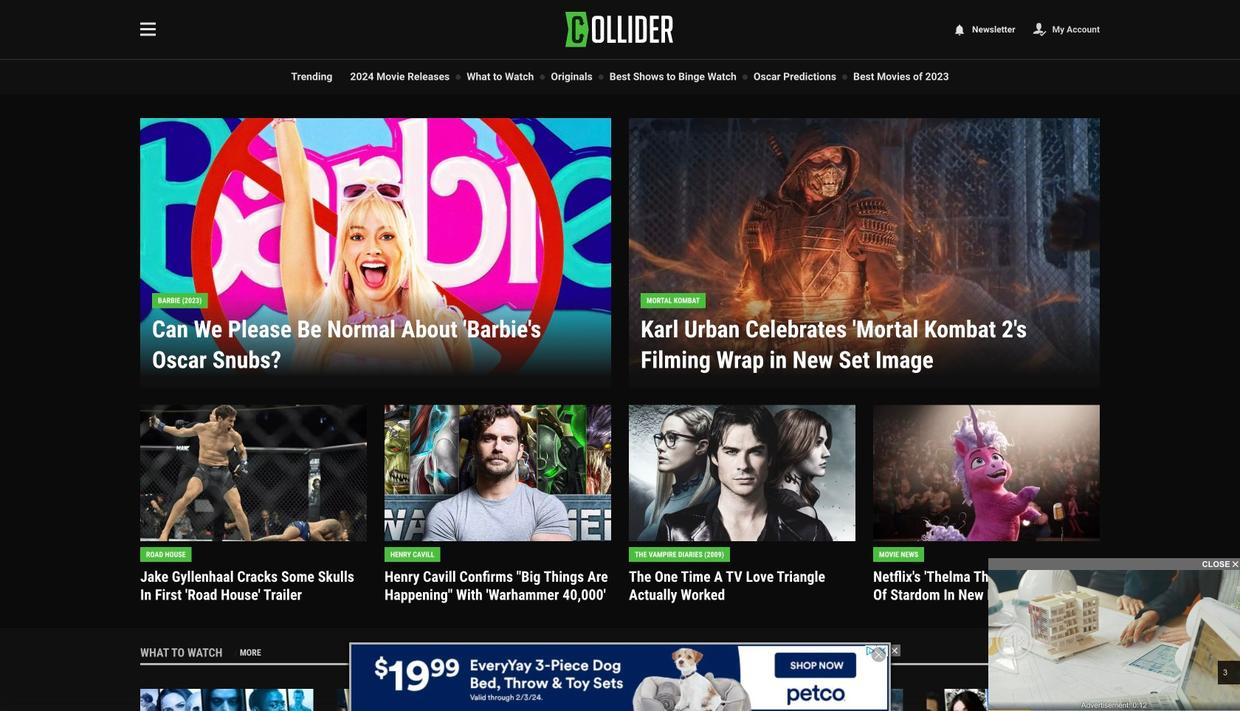 Task type: locate. For each thing, give the bounding box(es) containing it.
henry cavill warhammer 40,000 image
[[385, 405, 611, 541]]

best-crime-shows-amazon-prime-video 1 image
[[140, 689, 313, 711]]

barbie margot robbie image
[[140, 118, 611, 380]]

hiroyuki sanada as scorpion wrapped in fiery aura in 2021's mortal kombat image
[[629, 118, 1100, 380]]

best-horror-movies-prime-video-right-now 1 image
[[731, 689, 904, 711]]

the-best-shows-on-apple-tv+-right-now 1 image
[[927, 689, 1100, 711]]



Task type: vqa. For each thing, say whether or not it's contained in the screenshot.
road house social featured image
yes



Task type: describe. For each thing, give the bounding box(es) containing it.
a custom image of ian somerhalder in vampire diaries, olivia taylor dudley in the magicians, and katherine mcnamara in shadowhunters image
[[629, 405, 856, 541]]

video player region
[[989, 570, 1241, 711]]

best-fantasy-shows-prime-video-2022-feature 1 image
[[337, 689, 510, 711]]

best-sci-fi-movie-amazon-prime-video 1 image
[[534, 689, 707, 711]]

collider logo image
[[566, 12, 675, 47]]

thelma the unicorn social featured image
[[874, 405, 1100, 541]]

road house social featured image
[[140, 405, 367, 541]]

advertisement element
[[352, 645, 889, 711]]



